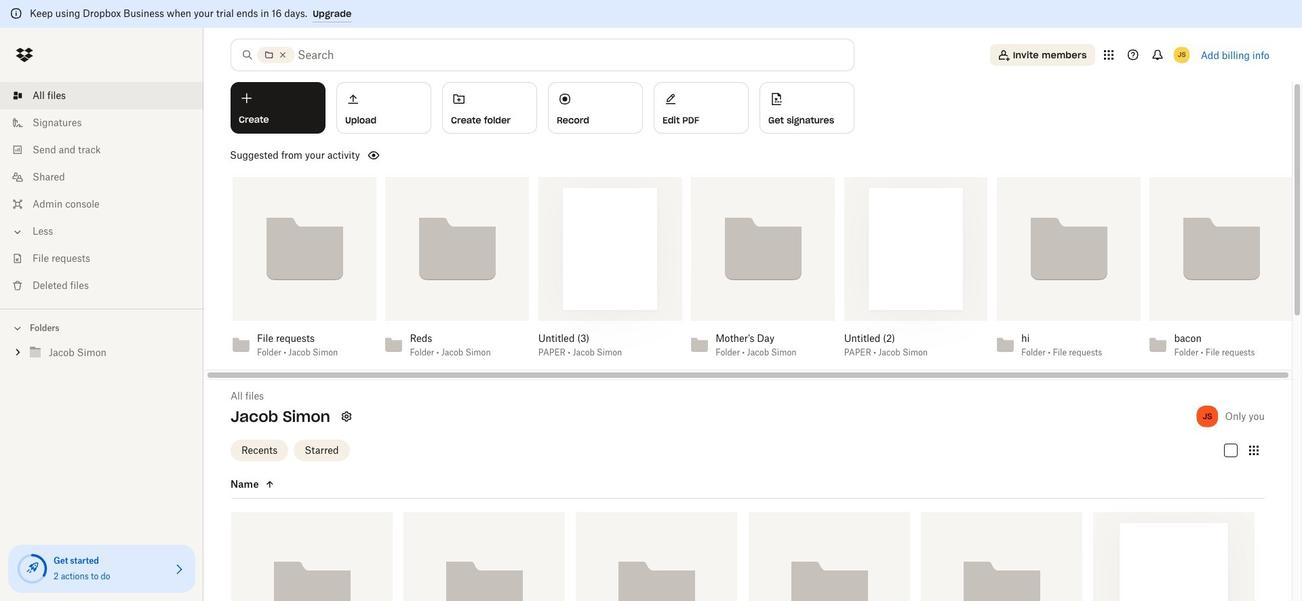 Task type: describe. For each thing, give the bounding box(es) containing it.
folder settings image
[[338, 408, 355, 425]]

folder, send and track row
[[921, 512, 1083, 601]]

folder, reds row
[[749, 512, 910, 601]]

folder, file requests row
[[404, 512, 565, 601]]

folder, mother's day row
[[576, 512, 738, 601]]

folder, father's day row
[[231, 512, 393, 601]]

dropbox image
[[11, 41, 38, 69]]



Task type: vqa. For each thing, say whether or not it's contained in the screenshot.
THE 'FILE, _ GETTING STARTED WITH DROPBOX PAPER.PAPER' row
yes



Task type: locate. For each thing, give the bounding box(es) containing it.
alert
[[0, 0, 1302, 28]]

list item
[[0, 82, 204, 109]]

Search in folder "Jacob Simon" text field
[[298, 47, 826, 63]]

less image
[[11, 225, 24, 239]]

file, _ getting started with dropbox paper.paper row
[[1093, 512, 1255, 601]]

list
[[0, 74, 204, 309]]



